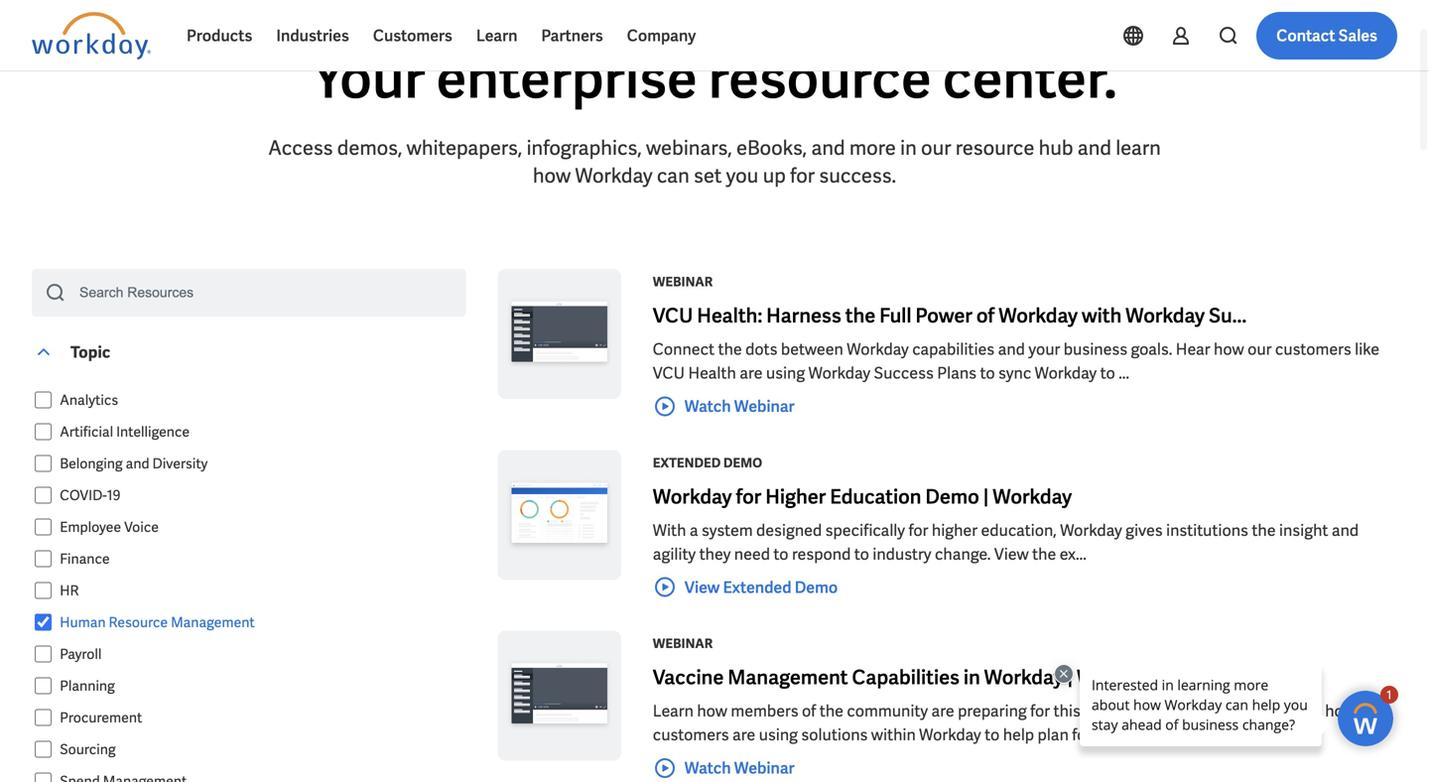 Task type: describe. For each thing, give the bounding box(es) containing it.
belonging and diversity link
[[52, 452, 466, 476]]

insight
[[1280, 520, 1329, 541]]

workday inside access demos, whitepapers, infographics, webinars, ebooks, and more in our resource hub and learn how workday can set you up for success.
[[575, 163, 653, 189]]

and right hub
[[1078, 135, 1112, 161]]

vcu health: harness the full power of workday with workday su...
[[653, 303, 1247, 329]]

plan
[[1038, 725, 1069, 746]]

to left sync
[[981, 363, 996, 384]]

workday inside with a system designed specifically for higher education, workday gives institutions the insight and agility they need to respond to industry change. view the ex...
[[1061, 520, 1123, 541]]

go to the homepage image
[[32, 12, 151, 60]]

enterprise
[[436, 42, 698, 115]]

artificial intelligence link
[[52, 420, 466, 444]]

view inside with a system designed specifically for higher education, workday gives institutions the insight and agility they need to respond to industry change. view the ex...
[[995, 544, 1029, 565]]

sales
[[1339, 25, 1378, 46]]

and down artificial intelligence
[[126, 455, 150, 473]]

1 horizontal spatial of
[[977, 303, 995, 329]]

response,
[[1223, 701, 1292, 722]]

sourcing link
[[52, 738, 466, 762]]

webinar up vaccine
[[653, 636, 713, 653]]

2 horizontal spatial of
[[1167, 701, 1181, 722]]

0 vertical spatial extended
[[653, 455, 721, 472]]

with
[[1082, 303, 1122, 329]]

virus
[[1184, 701, 1219, 722]]

you
[[727, 163, 759, 189]]

solutions
[[802, 725, 868, 746]]

watch for vcu
[[685, 396, 732, 417]]

customers button
[[361, 12, 465, 60]]

your enterprise resource center.
[[312, 42, 1118, 115]]

watch webinar for health:
[[685, 396, 795, 417]]

to left ...
[[1101, 363, 1116, 384]]

belonging
[[60, 455, 123, 473]]

plans
[[938, 363, 977, 384]]

workday for higher education demo | workday
[[653, 484, 1073, 510]]

artificial
[[60, 423, 113, 441]]

and inside connect the dots between workday capabilities and your business goals. hear how our customers like vcu health are using workday success plans to sync workday to ...
[[999, 339, 1026, 360]]

payroll
[[60, 645, 102, 663]]

vcu inside connect the dots between workday capabilities and your business goals. hear how our customers like vcu health are using workday success plans to sync workday to ...
[[653, 363, 685, 384]]

community
[[847, 701, 929, 722]]

with a system designed specifically for higher education, workday gives institutions the insight and agility they need to respond to industry change. view the ex...
[[653, 520, 1360, 565]]

institutions
[[1167, 520, 1249, 541]]

for up system
[[736, 484, 762, 510]]

workday inside learn how members of the community are preparing for this next phase of virus response, and how customers are using solutions within workday to help plan for vac...
[[920, 725, 982, 746]]

the left insight
[[1253, 520, 1277, 541]]

capabilities
[[852, 665, 960, 691]]

higher
[[932, 520, 978, 541]]

topic
[[71, 342, 111, 363]]

extended demo
[[653, 455, 763, 472]]

with
[[653, 520, 687, 541]]

hub
[[1039, 135, 1074, 161]]

Search Resources text field
[[68, 269, 437, 317]]

partners
[[542, 25, 604, 46]]

and inside with a system designed specifically for higher education, workday gives institutions the insight and agility they need to respond to industry change. view the ex...
[[1332, 520, 1360, 541]]

for inside access demos, whitepapers, infographics, webinars, ebooks, and more in our resource hub and learn how workday can set you up for success.
[[791, 163, 815, 189]]

| for demo
[[984, 484, 989, 510]]

procurement
[[60, 709, 142, 727]]

using inside learn how members of the community are preparing for this next phase of virus response, and how customers are using solutions within workday to help plan for vac...
[[759, 725, 798, 746]]

they
[[700, 544, 731, 565]]

1 vertical spatial demo
[[926, 484, 980, 510]]

infographics,
[[527, 135, 642, 161]]

hr
[[60, 582, 79, 600]]

health
[[689, 363, 737, 384]]

for left this
[[1031, 701, 1051, 722]]

the left ex...
[[1033, 544, 1057, 565]]

workday up the goals. on the right top of page
[[1126, 303, 1206, 329]]

finance link
[[52, 547, 466, 571]]

access demos, whitepapers, infographics, webinars, ebooks, and more in our resource hub and learn how workday can set you up for success.
[[268, 135, 1162, 189]]

can
[[657, 163, 690, 189]]

like
[[1356, 339, 1380, 360]]

artificial intelligence
[[60, 423, 190, 441]]

workday up education,
[[993, 484, 1073, 510]]

employee voice
[[60, 518, 159, 536]]

watch webinar link for management
[[653, 757, 795, 781]]

sourcing
[[60, 741, 116, 759]]

the inside connect the dots between workday capabilities and your business goals. hear how our customers like vcu health are using workday success plans to sync workday to ...
[[718, 339, 743, 360]]

access demos, whitepapers,
[[268, 135, 523, 161]]

sync
[[999, 363, 1032, 384]]

change.
[[935, 544, 991, 565]]

workday up the next
[[1077, 665, 1157, 691]]

view inside view extended demo link
[[685, 577, 720, 598]]

center.
[[943, 42, 1118, 115]]

respond
[[792, 544, 851, 565]]

full
[[880, 303, 912, 329]]

capabilities
[[913, 339, 995, 360]]

help
[[1004, 725, 1035, 746]]

for inside with a system designed specifically for higher education, workday gives institutions the insight and agility they need to respond to industry change. view the ex...
[[909, 520, 929, 541]]

employee voice link
[[52, 515, 466, 539]]

contact sales link
[[1257, 12, 1398, 60]]

0 horizontal spatial resource
[[709, 42, 932, 115]]

preparing
[[958, 701, 1028, 722]]

to inside learn how members of the community are preparing for this next phase of virus response, and how customers are using solutions within workday to help plan for vac...
[[985, 725, 1000, 746]]

the inside learn how members of the community are preparing for this next phase of virus response, and how customers are using solutions within workday to help plan for vac...
[[820, 701, 844, 722]]

contact
[[1277, 25, 1336, 46]]

human resource management
[[60, 614, 255, 632]]

vaccine management capabilities in workday | workday
[[653, 665, 1157, 691]]

payroll link
[[52, 642, 466, 666]]

analytics
[[60, 391, 118, 409]]

workday down your in the top right of the page
[[1035, 363, 1097, 384]]

planning link
[[52, 674, 466, 698]]

| for workday
[[1068, 665, 1074, 691]]

...
[[1119, 363, 1130, 384]]

learn
[[1116, 135, 1162, 161]]

human resource management link
[[52, 611, 466, 635]]

connect
[[653, 339, 715, 360]]

more in
[[850, 135, 917, 161]]



Task type: vqa. For each thing, say whether or not it's contained in the screenshot.
Health
yes



Task type: locate. For each thing, give the bounding box(es) containing it.
industries button
[[265, 12, 361, 60]]

resource left hub
[[956, 135, 1035, 161]]

watch webinar down members
[[685, 758, 795, 779]]

1 horizontal spatial extended
[[723, 577, 792, 598]]

how inside connect the dots between workday capabilities and your business goals. hear how our customers like vcu health are using workday success plans to sync workday to ...
[[1215, 339, 1245, 360]]

workday down between
[[809, 363, 871, 384]]

industries
[[276, 25, 349, 46]]

for down this
[[1073, 725, 1093, 746]]

1 horizontal spatial management
[[728, 665, 849, 691]]

watch webinar
[[685, 396, 795, 417], [685, 758, 795, 779]]

how right response,
[[1326, 701, 1356, 722]]

the up solutions
[[820, 701, 844, 722]]

2 vertical spatial demo
[[795, 577, 838, 598]]

how down vaccine
[[697, 701, 728, 722]]

1 vertical spatial watch webinar
[[685, 758, 795, 779]]

1 watch webinar from the top
[[685, 396, 795, 417]]

and up sync
[[999, 339, 1026, 360]]

0 vertical spatial view
[[995, 544, 1029, 565]]

connect the dots between workday capabilities and your business goals. hear how our customers like vcu health are using workday success plans to sync workday to ...
[[653, 339, 1380, 384]]

demo up system
[[724, 455, 763, 472]]

resource inside access demos, whitepapers, infographics, webinars, ebooks, and more in our resource hub and learn how workday can set you up for success.
[[956, 135, 1035, 161]]

learn how members of the community are preparing for this next phase of virus response, and how customers are using solutions within workday to help plan for vac...
[[653, 701, 1356, 746]]

webinar down members
[[735, 758, 795, 779]]

0 horizontal spatial of
[[802, 701, 817, 722]]

are down dots
[[740, 363, 763, 384]]

learn left partners
[[477, 25, 518, 46]]

industry
[[873, 544, 932, 565]]

None checkbox
[[35, 423, 52, 441], [35, 455, 52, 473], [35, 487, 52, 504], [35, 550, 52, 568], [35, 614, 52, 632], [35, 645, 52, 663], [35, 773, 52, 783], [35, 423, 52, 441], [35, 455, 52, 473], [35, 487, 52, 504], [35, 550, 52, 568], [35, 614, 52, 632], [35, 645, 52, 663], [35, 773, 52, 783]]

the up 'health'
[[718, 339, 743, 360]]

within
[[872, 725, 916, 746]]

covid-19
[[60, 487, 121, 504]]

view down they
[[685, 577, 720, 598]]

diversity
[[152, 455, 208, 473]]

extended down need
[[723, 577, 792, 598]]

1 vertical spatial watch webinar link
[[653, 757, 795, 781]]

how inside access demos, whitepapers, infographics, webinars, ebooks, and more in our resource hub and learn how workday can set you up for success.
[[533, 163, 571, 189]]

resource up ebooks,
[[709, 42, 932, 115]]

2 watch webinar link from the top
[[653, 757, 795, 781]]

phase
[[1120, 701, 1163, 722]]

0 vertical spatial using
[[766, 363, 806, 384]]

0 horizontal spatial our
[[922, 135, 952, 161]]

2 watch from the top
[[685, 758, 732, 779]]

to down 'designed'
[[774, 544, 789, 565]]

watch webinar for management
[[685, 758, 795, 779]]

designed
[[757, 520, 822, 541]]

voice
[[124, 518, 159, 536]]

employee
[[60, 518, 121, 536]]

contact sales
[[1277, 25, 1378, 46]]

customers left "like"
[[1276, 339, 1352, 360]]

are inside connect the dots between workday capabilities and your business goals. hear how our customers like vcu health are using workday success plans to sync workday to ...
[[740, 363, 763, 384]]

procurement link
[[52, 706, 466, 730]]

workday down preparing
[[920, 725, 982, 746]]

0 vertical spatial our
[[922, 135, 952, 161]]

None checkbox
[[35, 391, 52, 409], [35, 518, 52, 536], [35, 582, 52, 600], [35, 677, 52, 695], [35, 709, 52, 727], [35, 741, 52, 759], [35, 391, 52, 409], [35, 518, 52, 536], [35, 582, 52, 600], [35, 677, 52, 695], [35, 709, 52, 727], [35, 741, 52, 759]]

a
[[690, 520, 699, 541]]

| up this
[[1068, 665, 1074, 691]]

members
[[731, 701, 799, 722]]

higher
[[766, 484, 826, 510]]

for
[[791, 163, 815, 189], [736, 484, 762, 510], [909, 520, 929, 541], [1031, 701, 1051, 722], [1073, 725, 1093, 746]]

using
[[766, 363, 806, 384], [759, 725, 798, 746]]

1 vcu from the top
[[653, 303, 693, 329]]

1 vertical spatial |
[[1068, 665, 1074, 691]]

management inside 'link'
[[171, 614, 255, 632]]

learn for learn
[[477, 25, 518, 46]]

0 vertical spatial learn
[[477, 25, 518, 46]]

resource
[[109, 614, 168, 632]]

agility
[[653, 544, 696, 565]]

2 horizontal spatial demo
[[926, 484, 980, 510]]

demo up higher
[[926, 484, 980, 510]]

our right more in
[[922, 135, 952, 161]]

learn button
[[465, 12, 530, 60]]

1 vertical spatial management
[[728, 665, 849, 691]]

customers inside connect the dots between workday capabilities and your business goals. hear how our customers like vcu health are using workday success plans to sync workday to ...
[[1276, 339, 1352, 360]]

1 vertical spatial resource
[[956, 135, 1035, 161]]

demo down respond
[[795, 577, 838, 598]]

0 vertical spatial watch webinar
[[685, 396, 795, 417]]

0 horizontal spatial management
[[171, 614, 255, 632]]

products
[[187, 25, 253, 46]]

to
[[981, 363, 996, 384], [1101, 363, 1116, 384], [774, 544, 789, 565], [855, 544, 870, 565], [985, 725, 1000, 746]]

workday up ex...
[[1061, 520, 1123, 541]]

su...
[[1209, 303, 1247, 329]]

vcu up connect
[[653, 303, 693, 329]]

workday up your in the top right of the page
[[999, 303, 1078, 329]]

gives
[[1126, 520, 1163, 541]]

vaccine
[[653, 665, 724, 691]]

1 vertical spatial using
[[759, 725, 798, 746]]

0 vertical spatial watch
[[685, 396, 732, 417]]

2 vcu from the top
[[653, 363, 685, 384]]

human
[[60, 614, 106, 632]]

1 watch webinar link from the top
[[653, 395, 795, 418]]

power
[[916, 303, 973, 329]]

extended up a
[[653, 455, 721, 472]]

0 horizontal spatial extended
[[653, 455, 721, 472]]

in
[[964, 665, 981, 691]]

1 horizontal spatial our
[[1248, 339, 1273, 360]]

learn inside learn how members of the community are preparing for this next phase of virus response, and how customers are using solutions within workday to help plan for vac...
[[653, 701, 694, 722]]

view down education,
[[995, 544, 1029, 565]]

webinar up health:
[[653, 274, 713, 290]]

watch webinar down 'health'
[[685, 396, 795, 417]]

to down preparing
[[985, 725, 1000, 746]]

the left full
[[846, 303, 876, 329]]

workday up preparing
[[985, 665, 1064, 691]]

1 horizontal spatial view
[[995, 544, 1029, 565]]

0 vertical spatial customers
[[1276, 339, 1352, 360]]

0 vertical spatial watch webinar link
[[653, 395, 795, 418]]

ebooks,
[[737, 135, 808, 161]]

company button
[[615, 12, 708, 60]]

1 vertical spatial customers
[[653, 725, 729, 746]]

and inside learn how members of the community are preparing for this next phase of virus response, and how customers are using solutions within workday to help plan for vac...
[[1295, 701, 1322, 722]]

hr link
[[52, 579, 466, 603]]

demo
[[724, 455, 763, 472], [926, 484, 980, 510], [795, 577, 838, 598]]

set
[[694, 163, 722, 189]]

1 horizontal spatial demo
[[795, 577, 838, 598]]

1 vertical spatial our
[[1248, 339, 1273, 360]]

analytics link
[[52, 388, 466, 412]]

using inside connect the dots between workday capabilities and your business goals. hear how our customers like vcu health are using workday success plans to sync workday to ...
[[766, 363, 806, 384]]

1 vertical spatial vcu
[[653, 363, 685, 384]]

2 watch webinar from the top
[[685, 758, 795, 779]]

0 vertical spatial resource
[[709, 42, 932, 115]]

between
[[781, 339, 844, 360]]

of
[[977, 303, 995, 329], [802, 701, 817, 722], [1167, 701, 1181, 722]]

our inside connect the dots between workday capabilities and your business goals. hear how our customers like vcu health are using workday success plans to sync workday to ...
[[1248, 339, 1273, 360]]

1 vertical spatial watch
[[685, 758, 732, 779]]

for right up
[[791, 163, 815, 189]]

how down su...
[[1215, 339, 1245, 360]]

and
[[812, 135, 846, 161], [1078, 135, 1112, 161], [999, 339, 1026, 360], [126, 455, 150, 473], [1332, 520, 1360, 541], [1295, 701, 1322, 722]]

this
[[1054, 701, 1081, 722]]

customers inside learn how members of the community are preparing for this next phase of virus response, and how customers are using solutions within workday to help plan for vac...
[[653, 725, 729, 746]]

management up payroll link
[[171, 614, 255, 632]]

learn for learn how members of the community are preparing for this next phase of virus response, and how customers are using solutions within workday to help plan for vac...
[[653, 701, 694, 722]]

and up success.
[[812, 135, 846, 161]]

customers
[[1276, 339, 1352, 360], [653, 725, 729, 746]]

view
[[995, 544, 1029, 565], [685, 577, 720, 598]]

learn inside dropdown button
[[477, 25, 518, 46]]

1 vertical spatial extended
[[723, 577, 792, 598]]

vcu down connect
[[653, 363, 685, 384]]

need
[[735, 544, 771, 565]]

and right insight
[[1332, 520, 1360, 541]]

to down specifically
[[855, 544, 870, 565]]

how down infographics,
[[533, 163, 571, 189]]

our
[[922, 135, 952, 161], [1248, 339, 1273, 360]]

intelligence
[[116, 423, 190, 441]]

workday down infographics,
[[575, 163, 653, 189]]

1 vertical spatial view
[[685, 577, 720, 598]]

education,
[[982, 520, 1057, 541]]

1 horizontal spatial learn
[[653, 701, 694, 722]]

are left preparing
[[932, 701, 955, 722]]

products button
[[175, 12, 265, 60]]

0 vertical spatial vcu
[[653, 303, 693, 329]]

19
[[107, 487, 121, 504]]

1 horizontal spatial customers
[[1276, 339, 1352, 360]]

0 vertical spatial management
[[171, 614, 255, 632]]

0 horizontal spatial demo
[[724, 455, 763, 472]]

dots
[[746, 339, 778, 360]]

watch down members
[[685, 758, 732, 779]]

specifically
[[826, 520, 906, 541]]

watch for vaccine
[[685, 758, 732, 779]]

of right power at the top right of page
[[977, 303, 995, 329]]

are down members
[[733, 725, 756, 746]]

planning
[[60, 677, 115, 695]]

2 vertical spatial are
[[733, 725, 756, 746]]

1 vertical spatial are
[[932, 701, 955, 722]]

0 horizontal spatial customers
[[653, 725, 729, 746]]

0 vertical spatial |
[[984, 484, 989, 510]]

0 horizontal spatial |
[[984, 484, 989, 510]]

business
[[1064, 339, 1128, 360]]

of left virus
[[1167, 701, 1181, 722]]

watch webinar link down 'health'
[[653, 395, 795, 418]]

0 horizontal spatial learn
[[477, 25, 518, 46]]

0 vertical spatial demo
[[724, 455, 763, 472]]

goals.
[[1132, 339, 1173, 360]]

webinar down dots
[[735, 396, 795, 417]]

health:
[[697, 303, 763, 329]]

education
[[830, 484, 922, 510]]

workday up a
[[653, 484, 732, 510]]

customers down vaccine
[[653, 725, 729, 746]]

watch webinar link down members
[[653, 757, 795, 781]]

management up members
[[728, 665, 849, 691]]

our right hear
[[1248, 339, 1273, 360]]

system
[[702, 520, 753, 541]]

are
[[740, 363, 763, 384], [932, 701, 955, 722], [733, 725, 756, 746]]

and right response,
[[1295, 701, 1322, 722]]

| up education,
[[984, 484, 989, 510]]

learn down vaccine
[[653, 701, 694, 722]]

1 horizontal spatial |
[[1068, 665, 1074, 691]]

using down dots
[[766, 363, 806, 384]]

customers
[[373, 25, 453, 46]]

of up solutions
[[802, 701, 817, 722]]

watch
[[685, 396, 732, 417], [685, 758, 732, 779]]

1 watch from the top
[[685, 396, 732, 417]]

your
[[312, 42, 425, 115]]

using down members
[[759, 725, 798, 746]]

0 horizontal spatial view
[[685, 577, 720, 598]]

covid-
[[60, 487, 107, 504]]

covid-19 link
[[52, 484, 466, 507]]

0 vertical spatial are
[[740, 363, 763, 384]]

webinars,
[[646, 135, 733, 161]]

workday up success
[[847, 339, 909, 360]]

watch webinar link for health:
[[653, 395, 795, 418]]

for up industry on the right bottom
[[909, 520, 929, 541]]

our inside access demos, whitepapers, infographics, webinars, ebooks, and more in our resource hub and learn how workday can set you up for success.
[[922, 135, 952, 161]]

1 horizontal spatial resource
[[956, 135, 1035, 161]]

watch down 'health'
[[685, 396, 732, 417]]

view extended demo link
[[653, 576, 838, 600]]

1 vertical spatial learn
[[653, 701, 694, 722]]

ex...
[[1060, 544, 1087, 565]]

your
[[1029, 339, 1061, 360]]



